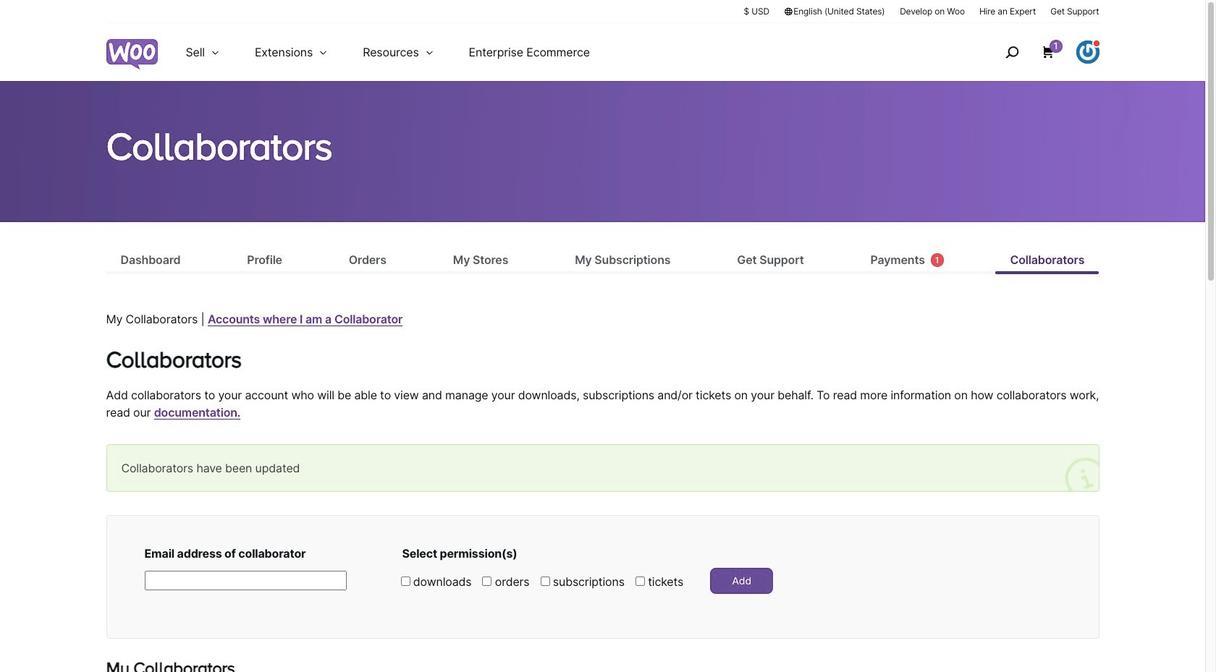 Task type: locate. For each thing, give the bounding box(es) containing it.
None checkbox
[[401, 577, 410, 587], [541, 577, 550, 587], [401, 577, 410, 587], [541, 577, 550, 587]]

None checkbox
[[483, 577, 492, 587], [636, 577, 645, 587], [483, 577, 492, 587], [636, 577, 645, 587]]



Task type: vqa. For each thing, say whether or not it's contained in the screenshot.
code.
no



Task type: describe. For each thing, give the bounding box(es) containing it.
search image
[[1001, 41, 1024, 64]]

service navigation menu element
[[975, 29, 1100, 76]]

open account menu image
[[1077, 41, 1100, 64]]



